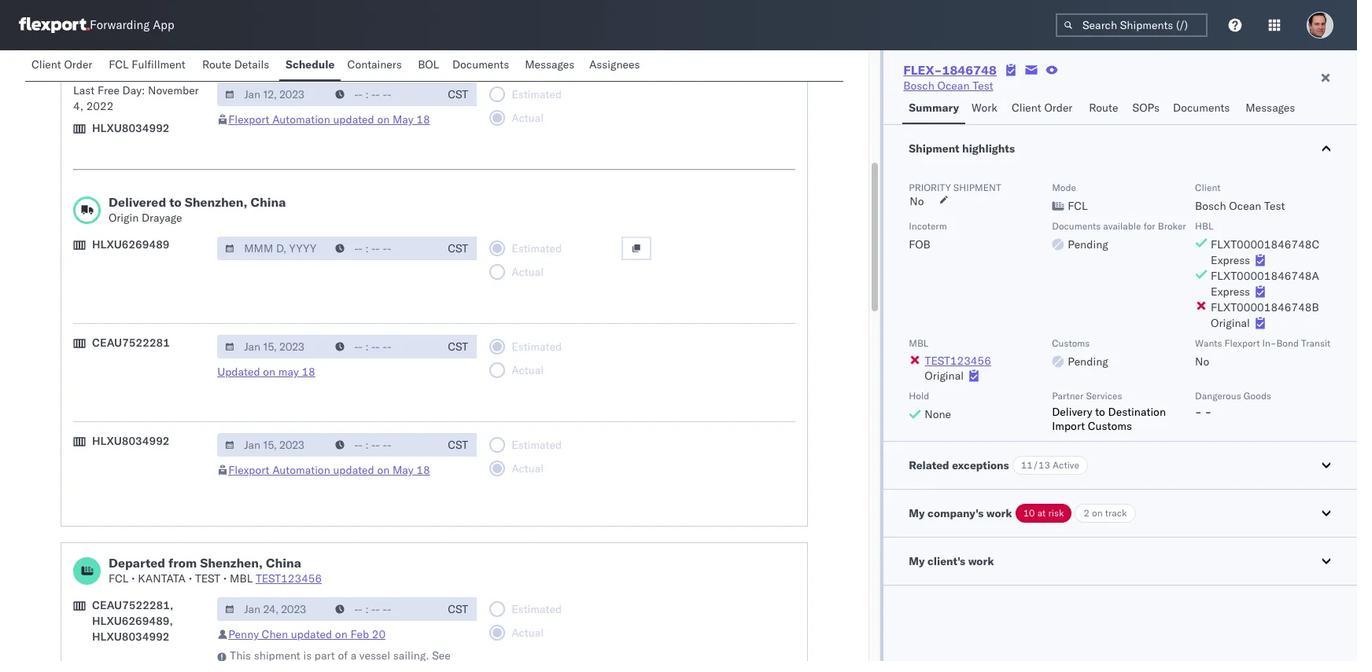 Task type: vqa. For each thing, say whether or not it's contained in the screenshot.
the Jul 03, 2023 CDT
no



Task type: locate. For each thing, give the bounding box(es) containing it.
flexport
[[228, 113, 270, 127], [1225, 338, 1260, 349], [228, 464, 270, 478]]

1 vertical spatial customs
[[1088, 420, 1133, 434]]

dangerous
[[1196, 390, 1242, 402]]

updated for ceau7522281, hlxu6269489, hlxu8034992
[[291, 628, 332, 642]]

0 vertical spatial my
[[909, 507, 925, 521]]

china inside delivered to shenzhen, china origin drayage
[[251, 194, 286, 210]]

fulfillment
[[132, 57, 185, 72]]

ocean
[[938, 79, 970, 93], [1230, 199, 1262, 213]]

documents right "sops" button
[[1174, 101, 1231, 115]]

may
[[393, 113, 414, 127], [393, 464, 414, 478]]

0 vertical spatial client order
[[31, 57, 92, 72]]

details
[[234, 57, 269, 72]]

china for departed from shenzhen, china
[[266, 556, 301, 571]]

to down services
[[1096, 405, 1106, 420]]

updated on may 18 button
[[217, 365, 315, 379]]

0 vertical spatial route
[[202, 57, 231, 72]]

2 • from the left
[[189, 572, 192, 586]]

documents button right bol
[[446, 50, 519, 81]]

my for my company's work
[[909, 507, 925, 521]]

containers
[[347, 57, 402, 72]]

route
[[202, 57, 231, 72], [1090, 101, 1119, 115]]

0 vertical spatial messages
[[525, 57, 575, 72]]

test123456 up hold
[[925, 354, 992, 368]]

0 vertical spatial test123456 button
[[925, 354, 992, 368]]

0 horizontal spatial mbl
[[230, 572, 253, 586]]

mmm d, yyyy text field for hlxu8034992
[[217, 434, 329, 457]]

3 hlxu8034992 from the top
[[92, 630, 170, 645]]

shipment highlights button
[[884, 125, 1358, 172]]

1 vertical spatial shenzhen,
[[200, 556, 263, 571]]

wants flexport in-bond transit no
[[1196, 338, 1331, 369]]

0 horizontal spatial messages
[[525, 57, 575, 72]]

1 horizontal spatial client order button
[[1006, 94, 1083, 124]]

0 vertical spatial express
[[1211, 253, 1251, 268]]

test123456 button up hold
[[925, 354, 992, 368]]

0 vertical spatial client
[[31, 57, 61, 72]]

2 my from the top
[[909, 555, 925, 569]]

0 vertical spatial -- : -- -- text field
[[328, 83, 439, 106]]

1 vertical spatial updated
[[333, 464, 374, 478]]

updated on may 18
[[217, 365, 315, 379]]

pending up services
[[1068, 355, 1109, 369]]

1 horizontal spatial client order
[[1012, 101, 1073, 115]]

1 automation from the top
[[272, 113, 330, 127]]

client up hbl
[[1196, 182, 1221, 194]]

-- : -- -- text field for feb
[[328, 598, 439, 622]]

0 horizontal spatial no
[[910, 194, 924, 209]]

ocean up flxt00001846748c
[[1230, 199, 1262, 213]]

cst for ceau7522281
[[448, 340, 468, 354]]

1 - from the left
[[1196, 405, 1202, 420]]

shenzhen, inside delivered to shenzhen, china origin drayage
[[185, 194, 248, 210]]

route left details
[[202, 57, 231, 72]]

available
[[1104, 220, 1142, 232]]

2 horizontal spatial client
[[1196, 182, 1221, 194]]

penny chen updated on feb 20 button
[[228, 628, 386, 642]]

1 vertical spatial client
[[1012, 101, 1042, 115]]

0 vertical spatial pending
[[1068, 238, 1109, 252]]

0 vertical spatial mmm d, yyyy text field
[[217, 237, 329, 261]]

flexport inside wants flexport in-bond transit no
[[1225, 338, 1260, 349]]

test123456 up the chen
[[256, 572, 322, 586]]

china inside the departed from shenzhen, china fcl • kantata • test • mbl test123456
[[266, 556, 301, 571]]

order up last
[[64, 57, 92, 72]]

ocean down flex-1846748
[[938, 79, 970, 93]]

1 my from the top
[[909, 507, 925, 521]]

-- : -- -- text field
[[328, 335, 439, 359], [328, 434, 439, 457], [328, 598, 439, 622]]

route for route
[[1090, 101, 1119, 115]]

1 vertical spatial mbl
[[230, 572, 253, 586]]

2 vertical spatial flexport
[[228, 464, 270, 478]]

no down priority
[[910, 194, 924, 209]]

1 vertical spatial my
[[909, 555, 925, 569]]

2 flexport automation updated on may 18 button from the top
[[228, 464, 430, 478]]

pending
[[1068, 238, 1109, 252], [1068, 355, 1109, 369]]

bond
[[1277, 338, 1299, 349]]

0 vertical spatial 18
[[417, 113, 430, 127]]

0 vertical spatial automation
[[272, 113, 330, 127]]

test123456 inside the departed from shenzhen, china fcl • kantata • test • mbl test123456
[[256, 572, 322, 586]]

fcl up free
[[109, 57, 129, 72]]

1 vertical spatial work
[[969, 555, 994, 569]]

1 vertical spatial order
[[1045, 101, 1073, 115]]

2
[[1084, 508, 1090, 519]]

china
[[251, 194, 286, 210], [266, 556, 301, 571]]

customs
[[1052, 338, 1090, 349], [1088, 420, 1133, 434]]

• down departed
[[131, 572, 135, 586]]

ocean inside "bosch ocean test" link
[[938, 79, 970, 93]]

departed from shenzhen, china fcl • kantata • test • mbl test123456
[[109, 556, 322, 586]]

3 -- : -- -- text field from the top
[[328, 598, 439, 622]]

1 horizontal spatial original
[[1211, 316, 1251, 331]]

1 vertical spatial flexport automation updated on may 18
[[228, 464, 430, 478]]

• left test
[[189, 572, 192, 586]]

2 may from the top
[[393, 464, 414, 478]]

0 vertical spatial mbl
[[909, 338, 929, 349]]

1 vertical spatial test123456
[[256, 572, 322, 586]]

flexport automation updated on may 18 button
[[228, 113, 430, 127], [228, 464, 430, 478]]

day:
[[122, 83, 145, 98]]

test down '1846748'
[[973, 79, 994, 93]]

2 vertical spatial -- : -- -- text field
[[328, 598, 439, 622]]

1 vertical spatial bosch
[[1196, 199, 1227, 213]]

0 vertical spatial messages button
[[519, 50, 583, 81]]

2 automation from the top
[[272, 464, 330, 478]]

1 vertical spatial express
[[1211, 285, 1251, 299]]

work for my client's work
[[969, 555, 994, 569]]

0 vertical spatial shenzhen,
[[185, 194, 248, 210]]

fcl for fcl
[[1068, 199, 1088, 213]]

1 express from the top
[[1211, 253, 1251, 268]]

0 horizontal spatial •
[[131, 572, 135, 586]]

work left 10
[[987, 507, 1013, 521]]

1 hlxu8034992 from the top
[[92, 121, 170, 135]]

client right work button
[[1012, 101, 1042, 115]]

1 cst from the top
[[448, 87, 468, 102]]

1 vertical spatial to
[[1096, 405, 1106, 420]]

order
[[64, 57, 92, 72], [1045, 101, 1073, 115]]

shenzhen, inside the departed from shenzhen, china fcl • kantata • test • mbl test123456
[[200, 556, 263, 571]]

messages button
[[519, 50, 583, 81], [1240, 94, 1304, 124]]

0 vertical spatial flexport
[[228, 113, 270, 127]]

documents button
[[446, 50, 519, 81], [1167, 94, 1240, 124]]

3 cst from the top
[[448, 340, 468, 354]]

mmm d, yyyy text field for ceau7522281, hlxu6269489, hlxu8034992
[[217, 598, 329, 622]]

1 pending from the top
[[1068, 238, 1109, 252]]

MMM D, YYYY text field
[[217, 83, 329, 106], [217, 335, 329, 359]]

no
[[910, 194, 924, 209], [1196, 355, 1210, 369]]

documents button right sops
[[1167, 94, 1240, 124]]

test123456 button up the chen
[[256, 572, 322, 586]]

0 horizontal spatial route
[[202, 57, 231, 72]]

2 -- : -- -- text field from the top
[[328, 434, 439, 457]]

no down wants
[[1196, 355, 1210, 369]]

mbl right test
[[230, 572, 253, 586]]

1 flexport automation updated on may 18 button from the top
[[228, 113, 430, 127]]

my inside button
[[909, 555, 925, 569]]

1 vertical spatial route
[[1090, 101, 1119, 115]]

0 horizontal spatial order
[[64, 57, 92, 72]]

shenzhen, right delivered
[[185, 194, 248, 210]]

risk
[[1049, 508, 1065, 519]]

mmm d, yyyy text field up the updated on may 18 button
[[217, 335, 329, 359]]

customs down services
[[1088, 420, 1133, 434]]

bosch ocean test link
[[904, 78, 994, 94]]

1 horizontal spatial no
[[1196, 355, 1210, 369]]

0 vertical spatial fcl
[[109, 57, 129, 72]]

shenzhen,
[[185, 194, 248, 210], [200, 556, 263, 571]]

related exceptions
[[909, 459, 1010, 473]]

my client's work
[[909, 555, 994, 569]]

-- : -- -- text field
[[328, 83, 439, 106], [328, 237, 439, 261]]

1 horizontal spatial mbl
[[909, 338, 929, 349]]

route inside route button
[[1090, 101, 1119, 115]]

2 cst from the top
[[448, 242, 468, 256]]

2 horizontal spatial documents
[[1174, 101, 1231, 115]]

express up flxt00001846748a
[[1211, 253, 1251, 268]]

test123456
[[925, 354, 992, 368], [256, 572, 322, 586]]

fcl down departed
[[109, 572, 129, 586]]

3 mmm d, yyyy text field from the top
[[217, 598, 329, 622]]

0 vertical spatial documents button
[[446, 50, 519, 81]]

1 vertical spatial test123456 button
[[256, 572, 322, 586]]

order left route button
[[1045, 101, 1073, 115]]

to inside partner services delivery to destination import customs
[[1096, 405, 1106, 420]]

client down "flexport." image
[[31, 57, 61, 72]]

documents down mode
[[1052, 220, 1101, 232]]

1 horizontal spatial test123456 button
[[925, 354, 992, 368]]

1 horizontal spatial documents
[[1052, 220, 1101, 232]]

0 horizontal spatial test
[[973, 79, 994, 93]]

goods
[[1244, 390, 1272, 402]]

18 for mmm d, yyyy text box associated with hlxu8034992
[[417, 464, 430, 478]]

penny
[[228, 628, 259, 642]]

client order
[[31, 57, 92, 72], [1012, 101, 1073, 115]]

shenzhen, for from
[[200, 556, 263, 571]]

0 horizontal spatial original
[[925, 369, 964, 383]]

client order right work button
[[1012, 101, 1073, 115]]

messages
[[525, 57, 575, 72], [1246, 101, 1296, 115]]

bosch up hbl
[[1196, 199, 1227, 213]]

fcl inside button
[[109, 57, 129, 72]]

0 horizontal spatial ocean
[[938, 79, 970, 93]]

1 vertical spatial messages button
[[1240, 94, 1304, 124]]

bosch
[[904, 79, 935, 93], [1196, 199, 1227, 213]]

fcl down mode
[[1068, 199, 1088, 213]]

•
[[131, 572, 135, 586], [189, 572, 192, 586], [223, 572, 227, 586]]

express up flxt00001846748b
[[1211, 285, 1251, 299]]

0 horizontal spatial -
[[1196, 405, 1202, 420]]

work inside button
[[969, 555, 994, 569]]

1 vertical spatial no
[[1196, 355, 1210, 369]]

1 vertical spatial -- : -- -- text field
[[328, 237, 439, 261]]

summary button
[[903, 94, 966, 124]]

1 horizontal spatial ocean
[[1230, 199, 1262, 213]]

test123456 button
[[925, 354, 992, 368], [256, 572, 322, 586]]

express for flxt00001846748c
[[1211, 253, 1251, 268]]

10 at risk
[[1024, 508, 1065, 519]]

mbl inside the departed from shenzhen, china fcl • kantata • test • mbl test123456
[[230, 572, 253, 586]]

to up drayage
[[169, 194, 182, 210]]

0 horizontal spatial bosch
[[904, 79, 935, 93]]

1 vertical spatial messages
[[1246, 101, 1296, 115]]

mbl up hold
[[909, 338, 929, 349]]

work right client's at the bottom right of the page
[[969, 555, 994, 569]]

1 vertical spatial china
[[266, 556, 301, 571]]

test up flxt00001846748c
[[1265, 199, 1286, 213]]

route left sops
[[1090, 101, 1119, 115]]

0 vertical spatial work
[[987, 507, 1013, 521]]

may for flexport automation updated on may 18 button related to mmm d, yyyy text box associated with hlxu8034992
[[393, 464, 414, 478]]

1 horizontal spatial messages
[[1246, 101, 1296, 115]]

• right test
[[223, 572, 227, 586]]

incoterm
[[909, 220, 947, 232]]

1 vertical spatial -- : -- -- text field
[[328, 434, 439, 457]]

documents available for broker
[[1052, 220, 1187, 232]]

mmm d, yyyy text field down details
[[217, 83, 329, 106]]

0 vertical spatial flexport automation updated on may 18 button
[[228, 113, 430, 127]]

0 horizontal spatial documents
[[453, 57, 509, 72]]

1 vertical spatial may
[[393, 464, 414, 478]]

my left company's
[[909, 507, 925, 521]]

0 vertical spatial bosch
[[904, 79, 935, 93]]

1 vertical spatial pending
[[1068, 355, 1109, 369]]

2 -- : -- -- text field from the top
[[328, 237, 439, 261]]

customs up partner
[[1052, 338, 1090, 349]]

delivered to shenzhen, china origin drayage
[[109, 194, 286, 225]]

2 vertical spatial fcl
[[109, 572, 129, 586]]

priority
[[909, 182, 951, 194]]

shenzhen, up test
[[200, 556, 263, 571]]

mode
[[1052, 182, 1077, 194]]

1 vertical spatial automation
[[272, 464, 330, 478]]

0 vertical spatial ocean
[[938, 79, 970, 93]]

0 horizontal spatial documents button
[[446, 50, 519, 81]]

route button
[[1083, 94, 1127, 124]]

track
[[1106, 508, 1128, 519]]

2 pending from the top
[[1068, 355, 1109, 369]]

4 cst from the top
[[448, 438, 468, 453]]

cst
[[448, 87, 468, 102], [448, 242, 468, 256], [448, 340, 468, 354], [448, 438, 468, 453], [448, 603, 468, 617]]

route for route details
[[202, 57, 231, 72]]

1 vertical spatial original
[[925, 369, 964, 383]]

original
[[1211, 316, 1251, 331], [925, 369, 964, 383]]

1 horizontal spatial bosch
[[1196, 199, 1227, 213]]

2 horizontal spatial •
[[223, 572, 227, 586]]

0 vertical spatial may
[[393, 113, 414, 127]]

Search Shipments (/) text field
[[1056, 13, 1208, 37]]

client order up last
[[31, 57, 92, 72]]

0 vertical spatial -- : -- -- text field
[[328, 335, 439, 359]]

pending down documents available for broker
[[1068, 238, 1109, 252]]

updated for hlxu8034992
[[333, 464, 374, 478]]

0 horizontal spatial test123456 button
[[256, 572, 322, 586]]

0 vertical spatial china
[[251, 194, 286, 210]]

5 cst from the top
[[448, 603, 468, 617]]

1 flexport automation updated on may 18 from the top
[[228, 113, 430, 127]]

to
[[169, 194, 182, 210], [1096, 405, 1106, 420]]

broker
[[1158, 220, 1187, 232]]

express
[[1211, 253, 1251, 268], [1211, 285, 1251, 299]]

schedule
[[286, 57, 335, 72]]

fcl fulfillment
[[109, 57, 185, 72]]

1 vertical spatial hlxu8034992
[[92, 434, 170, 449]]

MMM D, YYYY text field
[[217, 237, 329, 261], [217, 434, 329, 457], [217, 598, 329, 622]]

1 vertical spatial flexport
[[1225, 338, 1260, 349]]

bosch down flex-
[[904, 79, 935, 93]]

client inside client bosch ocean test incoterm fob
[[1196, 182, 1221, 194]]

1 -- : -- -- text field from the top
[[328, 83, 439, 106]]

1 may from the top
[[393, 113, 414, 127]]

route inside "route details" button
[[202, 57, 231, 72]]

1 horizontal spatial •
[[189, 572, 192, 586]]

bosch inside "bosch ocean test" link
[[904, 79, 935, 93]]

my left client's at the bottom right of the page
[[909, 555, 925, 569]]

0 vertical spatial order
[[64, 57, 92, 72]]

1 mmm d, yyyy text field from the top
[[217, 83, 329, 106]]

my
[[909, 507, 925, 521], [909, 555, 925, 569]]

0 vertical spatial to
[[169, 194, 182, 210]]

0 horizontal spatial client
[[31, 57, 61, 72]]

2 mmm d, yyyy text field from the top
[[217, 434, 329, 457]]

documents
[[453, 57, 509, 72], [1174, 101, 1231, 115], [1052, 220, 1101, 232]]

delivery
[[1052, 405, 1093, 420]]

2 vertical spatial client
[[1196, 182, 1221, 194]]

3 • from the left
[[223, 572, 227, 586]]

exceptions
[[953, 459, 1010, 473]]

pending for customs
[[1068, 355, 1109, 369]]

original up hold
[[925, 369, 964, 383]]

1 vertical spatial flexport automation updated on may 18 button
[[228, 464, 430, 478]]

client order button up last
[[25, 50, 103, 81]]

free
[[98, 83, 120, 98]]

2 hlxu8034992 from the top
[[92, 434, 170, 449]]

-
[[1196, 405, 1202, 420], [1205, 405, 1212, 420]]

original up wants
[[1211, 316, 1251, 331]]

test
[[973, 79, 994, 93], [1265, 199, 1286, 213]]

destination
[[1109, 405, 1166, 420]]

client order button right work
[[1006, 94, 1083, 124]]

1 horizontal spatial order
[[1045, 101, 1073, 115]]

documents right "bol" button
[[453, 57, 509, 72]]

2 express from the top
[[1211, 285, 1251, 299]]

0 vertical spatial original
[[1211, 316, 1251, 331]]

0 vertical spatial documents
[[453, 57, 509, 72]]

1 horizontal spatial test
[[1265, 199, 1286, 213]]

hlxu6269489,
[[92, 615, 173, 629]]



Task type: describe. For each thing, give the bounding box(es) containing it.
hlxu6269489
[[92, 238, 170, 252]]

cst for hlxu8034992
[[448, 438, 468, 453]]

flxt00001846748a
[[1211, 269, 1320, 283]]

my company's work
[[909, 507, 1013, 521]]

none
[[925, 408, 952, 422]]

dangerous goods - -
[[1196, 390, 1272, 420]]

fcl inside the departed from shenzhen, china fcl • kantata • test • mbl test123456
[[109, 572, 129, 586]]

2 - from the left
[[1205, 405, 1212, 420]]

assignees
[[589, 57, 640, 72]]

shipment
[[954, 182, 1002, 194]]

services
[[1087, 390, 1123, 402]]

shenzhen, for to
[[185, 194, 248, 210]]

related
[[909, 459, 950, 473]]

flex-1846748
[[904, 62, 997, 78]]

bosch ocean test
[[904, 79, 994, 93]]

0 horizontal spatial messages button
[[519, 50, 583, 81]]

origin
[[109, 211, 139, 225]]

18 for 2nd mmm d, yyyy text field from the bottom
[[417, 113, 430, 127]]

updated
[[217, 365, 260, 379]]

-- : -- -- text field for may
[[328, 434, 439, 457]]

1 • from the left
[[131, 572, 135, 586]]

shipment
[[909, 142, 960, 156]]

1 horizontal spatial documents button
[[1167, 94, 1240, 124]]

chen
[[262, 628, 288, 642]]

1 vertical spatial client order button
[[1006, 94, 1083, 124]]

2 vertical spatial documents
[[1052, 220, 1101, 232]]

route details
[[202, 57, 269, 72]]

customs inside partner services delivery to destination import customs
[[1088, 420, 1133, 434]]

2022
[[86, 99, 114, 113]]

1846748
[[943, 62, 997, 78]]

company's
[[928, 507, 984, 521]]

10
[[1024, 508, 1035, 519]]

fcl for fcl fulfillment
[[109, 57, 129, 72]]

sops
[[1133, 101, 1160, 115]]

11/13
[[1021, 460, 1051, 471]]

kantata
[[138, 572, 186, 586]]

client bosch ocean test incoterm fob
[[909, 182, 1286, 252]]

shipment highlights
[[909, 142, 1015, 156]]

my for my client's work
[[909, 555, 925, 569]]

0 vertical spatial test123456
[[925, 354, 992, 368]]

flexport automation updated on may 18 button for mmm d, yyyy text box associated with hlxu8034992
[[228, 464, 430, 478]]

messages for the right messages button
[[1246, 101, 1296, 115]]

may
[[278, 365, 299, 379]]

my client's work button
[[884, 538, 1358, 586]]

drayage
[[142, 211, 182, 225]]

bol button
[[412, 50, 446, 81]]

feb
[[351, 628, 369, 642]]

for
[[1144, 220, 1156, 232]]

test
[[195, 572, 221, 586]]

containers button
[[341, 50, 412, 81]]

bol
[[418, 57, 439, 72]]

flxt00001846748b
[[1211, 301, 1320, 315]]

in-
[[1263, 338, 1277, 349]]

test inside client bosch ocean test incoterm fob
[[1265, 199, 1286, 213]]

messages for the leftmost messages button
[[525, 57, 575, 72]]

work
[[972, 101, 998, 115]]

0 vertical spatial test
[[973, 79, 994, 93]]

departed
[[109, 556, 165, 571]]

client's
[[928, 555, 966, 569]]

active
[[1053, 460, 1080, 471]]

2 flexport automation updated on may 18 from the top
[[228, 464, 430, 478]]

ceau7522281,
[[92, 599, 173, 613]]

1 horizontal spatial messages button
[[1240, 94, 1304, 124]]

flex-1846748 link
[[904, 62, 997, 78]]

to inside delivered to shenzhen, china origin drayage
[[169, 194, 182, 210]]

4,
[[73, 99, 83, 113]]

pending for documents available for broker
[[1068, 238, 1109, 252]]

import
[[1052, 420, 1086, 434]]

0 vertical spatial updated
[[333, 113, 374, 127]]

1 mmm d, yyyy text field from the top
[[217, 237, 329, 261]]

express for flxt00001846748a
[[1211, 285, 1251, 299]]

flexport automation updated on may 18 button for 2nd mmm d, yyyy text field from the bottom
[[228, 113, 430, 127]]

work for my company's work
[[987, 507, 1013, 521]]

ceau7522281, hlxu6269489, hlxu8034992
[[92, 599, 173, 645]]

ceau7522281
[[92, 336, 170, 350]]

delivered
[[109, 194, 166, 210]]

hbl
[[1196, 220, 1214, 232]]

flxt00001846748c
[[1211, 238, 1320, 252]]

last free day: november 4, 2022
[[73, 83, 199, 113]]

fcl fulfillment button
[[103, 50, 196, 81]]

flexport for mmm d, yyyy text box associated with hlxu8034992
[[228, 464, 270, 478]]

fob
[[909, 238, 931, 252]]

bosch inside client bosch ocean test incoterm fob
[[1196, 199, 1227, 213]]

partner services delivery to destination import customs
[[1052, 390, 1166, 434]]

2 mmm d, yyyy text field from the top
[[217, 335, 329, 359]]

forwarding
[[90, 18, 150, 33]]

from
[[168, 556, 197, 571]]

0 vertical spatial customs
[[1052, 338, 1090, 349]]

summary
[[909, 101, 959, 115]]

wants
[[1196, 338, 1223, 349]]

1 vertical spatial client order
[[1012, 101, 1073, 115]]

priority shipment
[[909, 182, 1002, 194]]

assignees button
[[583, 50, 649, 81]]

20
[[372, 628, 386, 642]]

11/13 active
[[1021, 460, 1080, 471]]

highlights
[[963, 142, 1015, 156]]

flexport for 2nd mmm d, yyyy text field from the bottom
[[228, 113, 270, 127]]

1 vertical spatial 18
[[302, 365, 315, 379]]

no inside wants flexport in-bond transit no
[[1196, 355, 1210, 369]]

app
[[153, 18, 174, 33]]

hlxu8034992 inside ceau7522281, hlxu6269489, hlxu8034992
[[92, 630, 170, 645]]

flex-
[[904, 62, 943, 78]]

0 horizontal spatial client order
[[31, 57, 92, 72]]

may for flexport automation updated on may 18 button associated with 2nd mmm d, yyyy text field from the bottom
[[393, 113, 414, 127]]

2 on track
[[1084, 508, 1128, 519]]

partner
[[1052, 390, 1084, 402]]

0 vertical spatial client order button
[[25, 50, 103, 81]]

ocean inside client bosch ocean test incoterm fob
[[1230, 199, 1262, 213]]

route details button
[[196, 50, 279, 81]]

schedule button
[[279, 50, 341, 81]]

november
[[148, 83, 199, 98]]

1 -- : -- -- text field from the top
[[328, 335, 439, 359]]

forwarding app
[[90, 18, 174, 33]]

cst for ceau7522281, hlxu6269489, hlxu8034992
[[448, 603, 468, 617]]

at
[[1038, 508, 1046, 519]]

china for delivered to shenzhen, china
[[251, 194, 286, 210]]

flexport. image
[[19, 17, 90, 33]]

last
[[73, 83, 95, 98]]

hold
[[909, 390, 930, 402]]



